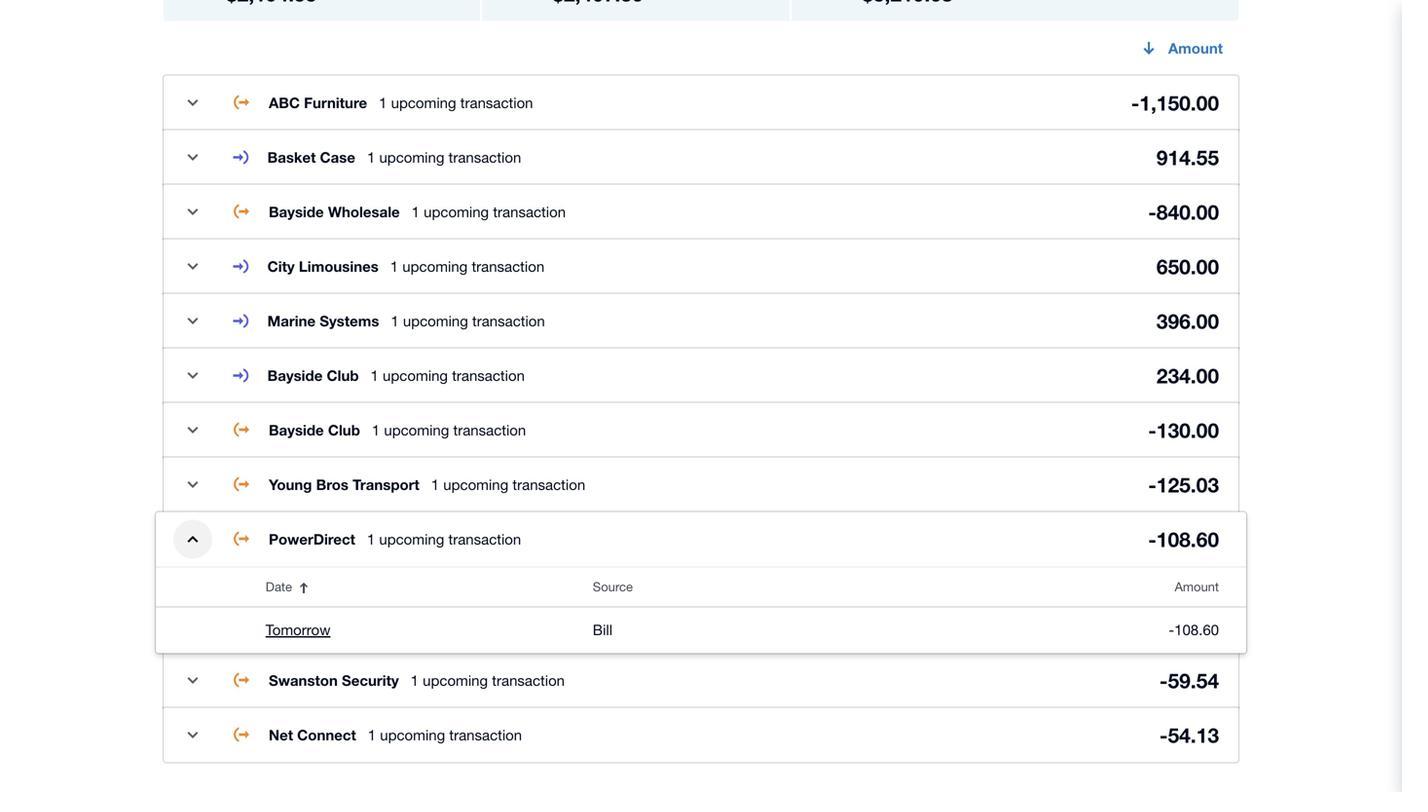 Task type: describe. For each thing, give the bounding box(es) containing it.
toggle image for 130.00
[[173, 411, 212, 450]]

130.00
[[1157, 418, 1220, 442]]

toggle image for -125.03
[[173, 465, 212, 504]]

upcoming for 650.00
[[403, 258, 468, 275]]

1 for -125.03
[[431, 476, 440, 493]]

-840.00
[[1149, 199, 1220, 224]]

marine systems
[[268, 312, 379, 330]]

amount button
[[1018, 568, 1247, 606]]

1 upcoming transaction for -130.00
[[372, 421, 526, 438]]

upcoming for -59.54
[[423, 672, 488, 689]]

city
[[268, 258, 295, 275]]

young
[[269, 476, 312, 493]]

powerdirect
[[269, 530, 355, 548]]

tomorrow link
[[266, 618, 331, 642]]

toggle image for 650.00
[[173, 247, 212, 286]]

1 for -54.13
[[368, 726, 376, 743]]

amount button
[[1126, 29, 1239, 68]]

bayside for 130.00
[[269, 421, 324, 439]]

source
[[593, 579, 633, 594]]

case
[[320, 149, 356, 166]]

54.13
[[1169, 723, 1220, 747]]

toggle image for 396.00
[[173, 302, 212, 341]]

amount inside amount button
[[1175, 579, 1220, 594]]

3 toggle image from the top
[[173, 356, 212, 395]]

108.60 inside the list of upcoming transactions for this contact or account within the selected timeframe element
[[1175, 621, 1220, 638]]

transaction for -59.54
[[492, 672, 565, 689]]

upcoming for -130.00
[[384, 421, 450, 438]]

1 for -108.60
[[367, 530, 375, 548]]

-54.13
[[1160, 723, 1220, 747]]

1 vertical spatial bayside
[[268, 367, 323, 384]]

net
[[269, 726, 293, 744]]

abc
[[269, 94, 300, 112]]

1 upcoming transaction for 650.00
[[390, 258, 545, 275]]

-1,150.00
[[1132, 90, 1220, 115]]

396.00
[[1157, 309, 1220, 333]]

upcoming for -54.13
[[380, 726, 445, 743]]

1 for -130.00
[[372, 421, 380, 438]]

transaction for 234.00
[[452, 367, 525, 384]]

-125.03
[[1149, 472, 1220, 497]]

1 upcoming transaction for -1,150.00
[[379, 94, 533, 111]]

bayside club for 234.00
[[268, 367, 359, 384]]

1 for -1,150.00
[[379, 94, 387, 111]]

5 toggle image from the top
[[173, 520, 212, 559]]

swanston security
[[269, 672, 399, 689]]

1 for -840.00
[[412, 203, 420, 220]]

transaction for -1,150.00
[[461, 94, 533, 111]]

transaction for 650.00
[[472, 258, 545, 275]]

1 upcoming transaction for -840.00
[[412, 203, 566, 220]]

abc furniture
[[269, 94, 367, 112]]

- for wholesale
[[1149, 199, 1157, 224]]

914.55
[[1157, 145, 1220, 169]]

toggle image for 54.13
[[173, 716, 212, 755]]

source button
[[581, 568, 1018, 606]]

1 upcoming transaction for 914.55
[[367, 149, 522, 166]]

1 upcoming transaction for -54.13
[[368, 726, 522, 743]]

swanston
[[269, 672, 338, 689]]

1 upcoming transaction for -108.60
[[367, 530, 521, 548]]

1 for -59.54
[[411, 672, 419, 689]]



Task type: locate. For each thing, give the bounding box(es) containing it.
basket case
[[268, 149, 356, 166]]

1 right the systems
[[391, 312, 399, 329]]

0 vertical spatial club
[[327, 367, 359, 384]]

- down amount popup button
[[1132, 90, 1140, 115]]

bayside down marine on the left of the page
[[268, 367, 323, 384]]

amount
[[1169, 39, 1224, 57], [1175, 579, 1220, 594]]

-108.60 down -125.03 on the bottom right of page
[[1149, 527, 1220, 551]]

transaction for -840.00
[[493, 203, 566, 220]]

0 vertical spatial -108.60
[[1149, 527, 1220, 551]]

toggle image for 840.00
[[173, 192, 212, 231]]

6 toggle image from the top
[[173, 661, 212, 700]]

connect
[[297, 726, 356, 744]]

-130.00
[[1149, 418, 1220, 442]]

1 vertical spatial amount
[[1175, 579, 1220, 594]]

bayside for 840.00
[[269, 203, 324, 221]]

108.60 down the 125.03
[[1157, 527, 1220, 551]]

bayside
[[269, 203, 324, 221], [268, 367, 323, 384], [269, 421, 324, 439]]

- up -59.54
[[1169, 621, 1175, 638]]

young bros transport
[[269, 476, 420, 493]]

1 upcoming transaction for 396.00
[[391, 312, 545, 329]]

transaction for 396.00
[[473, 312, 545, 329]]

- for security
[[1160, 668, 1169, 692]]

transaction for -108.60
[[449, 530, 521, 548]]

- up -125.03 on the bottom right of page
[[1149, 418, 1157, 442]]

1 vertical spatial -108.60
[[1169, 621, 1220, 638]]

1 upcoming transaction
[[379, 94, 533, 111], [367, 149, 522, 166], [412, 203, 566, 220], [390, 258, 545, 275], [391, 312, 545, 329], [371, 367, 525, 384], [372, 421, 526, 438], [431, 476, 586, 493], [367, 530, 521, 548], [411, 672, 565, 689], [368, 726, 522, 743]]

-108.60 up 59.54
[[1169, 621, 1220, 638]]

108.60 up 59.54
[[1175, 621, 1220, 638]]

club for 234.00
[[327, 367, 359, 384]]

bayside club for -130.00
[[269, 421, 360, 439]]

- for connect
[[1160, 723, 1169, 747]]

bros
[[316, 476, 349, 493]]

amount up 59.54
[[1175, 579, 1220, 594]]

upcoming for -1,150.00
[[391, 94, 457, 111]]

club
[[327, 367, 359, 384], [328, 421, 360, 439]]

- up 650.00
[[1149, 199, 1157, 224]]

upcoming for 396.00
[[403, 312, 469, 329]]

amount inside amount popup button
[[1169, 39, 1224, 57]]

1 down the systems
[[371, 367, 379, 384]]

1 upcoming transaction for -125.03
[[431, 476, 586, 493]]

1 right wholesale
[[412, 203, 420, 220]]

1 up the transport
[[372, 421, 380, 438]]

650.00
[[1157, 254, 1220, 278]]

toggle image for 1,150.00
[[173, 83, 212, 122]]

bill
[[593, 621, 613, 638]]

amount up "1,150.00" on the right top
[[1169, 39, 1224, 57]]

0 vertical spatial 108.60
[[1157, 527, 1220, 551]]

systems
[[320, 312, 379, 330]]

2 toggle image from the top
[[173, 247, 212, 286]]

4 toggle image from the top
[[173, 465, 212, 504]]

1 right the transport
[[431, 476, 440, 493]]

transaction for -130.00
[[454, 421, 526, 438]]

toggle image for -59.54
[[173, 661, 212, 700]]

1 toggle image from the top
[[173, 138, 212, 177]]

-59.54
[[1160, 668, 1220, 692]]

1 for 914.55
[[367, 149, 375, 166]]

bayside up young
[[269, 421, 324, 439]]

1 down the transport
[[367, 530, 375, 548]]

transaction for -125.03
[[513, 476, 586, 493]]

date
[[266, 579, 292, 594]]

limousines
[[299, 258, 379, 275]]

net connect
[[269, 726, 356, 744]]

1 right case
[[367, 149, 375, 166]]

bayside club down marine systems
[[268, 367, 359, 384]]

1 upcoming transaction for 234.00
[[371, 367, 525, 384]]

bayside down the basket
[[269, 203, 324, 221]]

toggle image
[[173, 138, 212, 177], [173, 247, 212, 286], [173, 302, 212, 341], [173, 465, 212, 504], [173, 520, 212, 559], [173, 661, 212, 700]]

1 for 396.00
[[391, 312, 399, 329]]

1 vertical spatial club
[[328, 421, 360, 439]]

2 vertical spatial bayside
[[269, 421, 324, 439]]

toggle image for 914.55
[[173, 138, 212, 177]]

bayside wholesale
[[269, 203, 400, 221]]

club for -130.00
[[328, 421, 360, 439]]

upcoming for 914.55
[[379, 149, 445, 166]]

0 vertical spatial bayside
[[269, 203, 324, 221]]

4 toggle image from the top
[[173, 411, 212, 450]]

1 right limousines at the top
[[390, 258, 399, 275]]

- down -59.54
[[1160, 723, 1169, 747]]

upcoming for -108.60
[[379, 530, 445, 548]]

tomorrow
[[266, 621, 331, 638]]

security
[[342, 672, 399, 689]]

1 vertical spatial bayside club
[[269, 421, 360, 439]]

club up young bros transport
[[328, 421, 360, 439]]

1 vertical spatial 108.60
[[1175, 621, 1220, 638]]

list of upcoming transactions for this contact or account within the selected timeframe element
[[156, 568, 1247, 653]]

1 for 650.00
[[390, 258, 399, 275]]

transport
[[353, 476, 420, 493]]

marine
[[268, 312, 316, 330]]

- up amount button
[[1149, 527, 1157, 551]]

bayside club
[[268, 367, 359, 384], [269, 421, 360, 439]]

upcoming for -125.03
[[444, 476, 509, 493]]

3 toggle image from the top
[[173, 302, 212, 341]]

1
[[379, 94, 387, 111], [367, 149, 375, 166], [412, 203, 420, 220], [390, 258, 399, 275], [391, 312, 399, 329], [371, 367, 379, 384], [372, 421, 380, 438], [431, 476, 440, 493], [367, 530, 375, 548], [411, 672, 419, 689], [368, 726, 376, 743]]

125.03
[[1157, 472, 1220, 497]]

-108.60 inside the list of upcoming transactions for this contact or account within the selected timeframe element
[[1169, 621, 1220, 638]]

toggle image
[[173, 83, 212, 122], [173, 192, 212, 231], [173, 356, 212, 395], [173, 411, 212, 450], [173, 716, 212, 755]]

upcoming
[[391, 94, 457, 111], [379, 149, 445, 166], [424, 203, 489, 220], [403, 258, 468, 275], [403, 312, 469, 329], [383, 367, 448, 384], [384, 421, 450, 438], [444, 476, 509, 493], [379, 530, 445, 548], [423, 672, 488, 689], [380, 726, 445, 743]]

- for furniture
[[1132, 90, 1140, 115]]

5 toggle image from the top
[[173, 716, 212, 755]]

840.00
[[1157, 199, 1220, 224]]

1,150.00
[[1140, 90, 1220, 115]]

- for club
[[1149, 418, 1157, 442]]

city limousines
[[268, 258, 379, 275]]

1 upcoming transaction for -59.54
[[411, 672, 565, 689]]

2 toggle image from the top
[[173, 192, 212, 231]]

1 for 234.00
[[371, 367, 379, 384]]

wholesale
[[328, 203, 400, 221]]

furniture
[[304, 94, 367, 112]]

bayside club up bros
[[269, 421, 360, 439]]

basket
[[268, 149, 316, 166]]

- for bros
[[1149, 472, 1157, 497]]

date button
[[254, 568, 581, 606]]

0 vertical spatial amount
[[1169, 39, 1224, 57]]

234.00
[[1157, 363, 1220, 388]]

108.60
[[1157, 527, 1220, 551], [1175, 621, 1220, 638]]

1 right connect
[[368, 726, 376, 743]]

-108.60
[[1149, 527, 1220, 551], [1169, 621, 1220, 638]]

1 right furniture
[[379, 94, 387, 111]]

transaction
[[461, 94, 533, 111], [449, 149, 522, 166], [493, 203, 566, 220], [472, 258, 545, 275], [473, 312, 545, 329], [452, 367, 525, 384], [454, 421, 526, 438], [513, 476, 586, 493], [449, 530, 521, 548], [492, 672, 565, 689], [450, 726, 522, 743]]

club down the systems
[[327, 367, 359, 384]]

1 right security
[[411, 672, 419, 689]]

-
[[1132, 90, 1140, 115], [1149, 199, 1157, 224], [1149, 418, 1157, 442], [1149, 472, 1157, 497], [1149, 527, 1157, 551], [1169, 621, 1175, 638], [1160, 668, 1169, 692], [1160, 723, 1169, 747]]

- down -130.00
[[1149, 472, 1157, 497]]

0 vertical spatial bayside club
[[268, 367, 359, 384]]

upcoming for 234.00
[[383, 367, 448, 384]]

transaction for 914.55
[[449, 149, 522, 166]]

transaction for -54.13
[[450, 726, 522, 743]]

- inside the list of upcoming transactions for this contact or account within the selected timeframe element
[[1169, 621, 1175, 638]]

59.54
[[1169, 668, 1220, 692]]

upcoming for -840.00
[[424, 203, 489, 220]]

- up the -54.13
[[1160, 668, 1169, 692]]

1 toggle image from the top
[[173, 83, 212, 122]]



Task type: vqa. For each thing, say whether or not it's contained in the screenshot.


